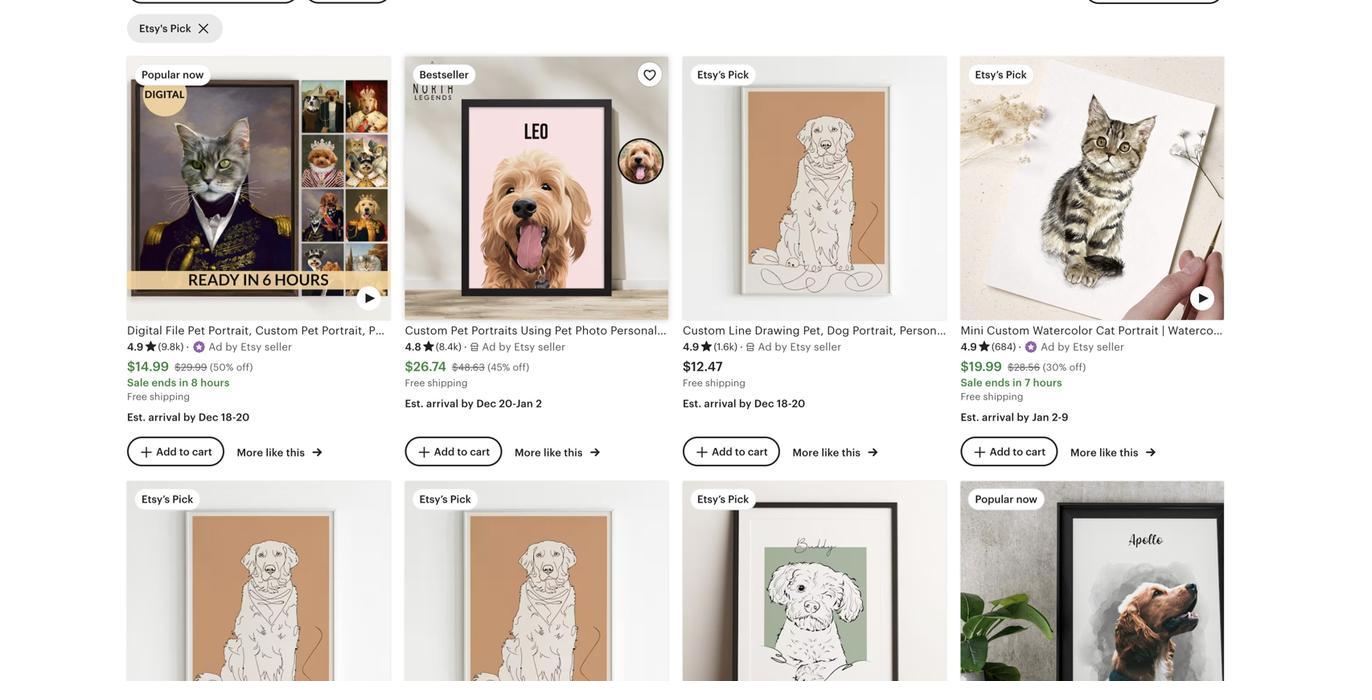 Task type: describe. For each thing, give the bounding box(es) containing it.
sale for 14.99
[[127, 377, 149, 389]]

mini custom watercolor cat portrait | watercolor pet portrait
[[961, 324, 1293, 337]]

0 horizontal spatial custom line drawing pet, dog portrait, personalized animal portrait, line art illustration print, pet sketch from photo, cat outline image
[[405, 481, 669, 681]]

4.9 for 14.99
[[127, 341, 144, 353]]

custom pet portrait, custom line art, pet portrait drawing, sketches from photo, personalized gifts , dog portrait, cat portrait image
[[127, 481, 391, 681]]

est. arrival by dec 18-20 for 14.99
[[127, 412, 250, 424]]

12.47
[[691, 360, 723, 374]]

(1.6k)
[[714, 341, 738, 352]]

$ 19.99 $ 28.56 (30% off) sale ends in 7 hours free shipping
[[961, 360, 1086, 402]]

add to cart button for 14.99
[[127, 437, 224, 467]]

arrival for 14.99
[[148, 412, 181, 424]]

mini
[[961, 324, 984, 337]]

2 watercolor from the left
[[1168, 324, 1229, 337]]

cart for 14.99
[[192, 446, 212, 458]]

7
[[1025, 377, 1031, 389]]

dec for 26.74
[[477, 398, 497, 410]]

by for 12.47
[[739, 398, 752, 410]]

add to cart button for 19.99
[[961, 437, 1058, 467]]

pet
[[1232, 324, 1249, 337]]

product video element for 19.99
[[961, 57, 1225, 320]]

(8.4k)
[[436, 341, 462, 352]]

this for 19.99
[[1120, 447, 1139, 459]]

mini custom watercolor cat portrait | watercolor pet portrait image
[[961, 57, 1225, 320]]

$ inside the $ 12.47 free shipping
[[683, 360, 691, 374]]

shipping inside "$ 26.74 $ 48.63 (45% off) free shipping"
[[428, 378, 468, 389]]

ends for 14.99
[[152, 377, 176, 389]]

2 etsy's pick link from the left
[[405, 481, 669, 681]]

more like this link for 19.99
[[1071, 444, 1156, 460]]

0 horizontal spatial jan
[[516, 398, 533, 410]]

18- for 12.47
[[777, 398, 792, 410]]

2 portrait from the left
[[1252, 324, 1293, 337]]

· for 19.99
[[1019, 341, 1022, 353]]

$ 12.47 free shipping
[[683, 360, 746, 389]]

hours for 14.99
[[201, 377, 230, 389]]

48.63
[[458, 362, 485, 373]]

digital file pet portrait, custom pet portrait, pet portrait custom, dog portrait, cat portrait, regal royal animal canvas painting image
[[127, 57, 391, 320]]

0 vertical spatial popular
[[142, 69, 180, 81]]

product video element for 14.99
[[127, 57, 391, 320]]

|
[[1162, 324, 1165, 337]]

more like this for 14.99
[[237, 447, 308, 459]]

est. for 26.74
[[405, 398, 424, 410]]

shipping inside $ 19.99 $ 28.56 (30% off) sale ends in 7 hours free shipping
[[984, 392, 1024, 402]]

add to cart for 26.74
[[434, 446, 490, 458]]

shipping inside the $ 12.47 free shipping
[[706, 378, 746, 389]]

1 vertical spatial jan
[[1033, 412, 1050, 424]]

cart for 26.74
[[470, 446, 490, 458]]

1 etsy's pick link from the left
[[127, 481, 391, 681]]

in for 14.99
[[179, 377, 189, 389]]

dec for 12.47
[[755, 398, 775, 410]]

add for 26.74
[[434, 446, 455, 458]]

add to cart button for 12.47
[[683, 437, 780, 467]]

3 more like this link from the left
[[793, 444, 878, 460]]

18- for 14.99
[[221, 412, 236, 424]]

(9.8k)
[[158, 341, 184, 352]]

custom
[[987, 324, 1030, 337]]

$ 26.74 $ 48.63 (45% off) free shipping
[[405, 360, 530, 389]]

14.99
[[135, 360, 169, 374]]

$ 14.99 $ 29.99 (50% off) sale ends in 8 hours free shipping
[[127, 360, 253, 402]]

est. arrival by dec 20-jan 2
[[405, 398, 542, 410]]

customized dog portrait, line art pet portrait from photo, handdrawing digital portrait art, pet portrait line art, sketched pet image
[[683, 481, 947, 681]]

free inside $ 19.99 $ 28.56 (30% off) sale ends in 7 hours free shipping
[[961, 392, 981, 402]]

add for 14.99
[[156, 446, 177, 458]]

to for 14.99
[[179, 446, 190, 458]]

(45%
[[488, 362, 510, 373]]

4.9 for 19.99
[[961, 341, 978, 353]]

· for 26.74
[[464, 341, 467, 353]]

3 more like this from the left
[[793, 447, 864, 459]]

off) for 14.99
[[236, 362, 253, 373]]

29.99
[[181, 362, 207, 373]]

by for 26.74
[[461, 398, 474, 410]]

(684)
[[992, 341, 1016, 352]]

est. for 19.99
[[961, 412, 980, 424]]

add to cart button for 26.74
[[405, 437, 502, 467]]

arrival for 26.74
[[426, 398, 459, 410]]

off) for 19.99
[[1070, 362, 1086, 373]]

by for 19.99
[[1017, 412, 1030, 424]]

20-
[[499, 398, 516, 410]]

add for 19.99
[[990, 446, 1011, 458]]

by for 14.99
[[183, 412, 196, 424]]

4.8
[[405, 341, 422, 353]]

add to cart for 12.47
[[712, 446, 768, 458]]

this for 26.74
[[564, 447, 583, 459]]

3 this from the left
[[842, 447, 861, 459]]

cat
[[1096, 324, 1116, 337]]

2-
[[1052, 412, 1062, 424]]

free inside the $ 12.47 free shipping
[[683, 378, 703, 389]]

like for 19.99
[[1100, 447, 1118, 459]]

0 vertical spatial popular now
[[142, 69, 204, 81]]



Task type: locate. For each thing, give the bounding box(es) containing it.
0 horizontal spatial portrait
[[1119, 324, 1159, 337]]

free inside $ 14.99 $ 29.99 (50% off) sale ends in 8 hours free shipping
[[127, 392, 147, 402]]

3 4.9 from the left
[[961, 341, 978, 353]]

ends down 19.99
[[986, 377, 1010, 389]]

2 ends from the left
[[986, 377, 1010, 389]]

shipping down "14.99"
[[150, 392, 190, 402]]

3 more from the left
[[793, 447, 819, 459]]

2 hours from the left
[[1034, 377, 1063, 389]]

4 more from the left
[[1071, 447, 1097, 459]]

by left 2-
[[1017, 412, 1030, 424]]

1 vertical spatial popular now
[[976, 494, 1038, 506]]

sale down "14.99"
[[127, 377, 149, 389]]

0 horizontal spatial 20
[[236, 412, 250, 424]]

in
[[179, 377, 189, 389], [1013, 377, 1023, 389]]

popular now
[[142, 69, 204, 81], [976, 494, 1038, 506]]

0 horizontal spatial hours
[[201, 377, 230, 389]]

off)
[[236, 362, 253, 373], [513, 362, 530, 373], [1070, 362, 1086, 373]]

1 horizontal spatial in
[[1013, 377, 1023, 389]]

add to cart for 14.99
[[156, 446, 212, 458]]

more like this for 19.99
[[1071, 447, 1142, 459]]

portrait
[[1119, 324, 1159, 337], [1252, 324, 1293, 337]]

0 horizontal spatial popular now
[[142, 69, 204, 81]]

watercolor
[[1033, 324, 1093, 337], [1168, 324, 1229, 337]]

sale
[[127, 377, 149, 389], [961, 377, 983, 389]]

4 add to cart button from the left
[[961, 437, 1058, 467]]

watercolor up (30%
[[1033, 324, 1093, 337]]

1 horizontal spatial now
[[1017, 494, 1038, 506]]

add to cart button down est. arrival by jan 2-9
[[961, 437, 1058, 467]]

add to cart button
[[127, 437, 224, 467], [405, 437, 502, 467], [683, 437, 780, 467], [961, 437, 1058, 467]]

2 add from the left
[[434, 446, 455, 458]]

4.9 down mini
[[961, 341, 978, 353]]

1 off) from the left
[[236, 362, 253, 373]]

(50%
[[210, 362, 234, 373]]

product video element
[[127, 57, 391, 320], [961, 57, 1225, 320], [961, 481, 1225, 681]]

jan left 2-
[[1033, 412, 1050, 424]]

add to cart button down est. arrival by dec 20-jan 2
[[405, 437, 502, 467]]

arrival
[[426, 398, 459, 410], [704, 398, 737, 410], [148, 412, 181, 424], [982, 412, 1015, 424]]

off) for 26.74
[[513, 362, 530, 373]]

jan left 2
[[516, 398, 533, 410]]

ends for 19.99
[[986, 377, 1010, 389]]

cart for 19.99
[[1026, 446, 1046, 458]]

sale for 19.99
[[961, 377, 983, 389]]

1 add to cart from the left
[[156, 446, 212, 458]]

2 more from the left
[[515, 447, 541, 459]]

free down 26.74
[[405, 378, 425, 389]]

in inside $ 19.99 $ 28.56 (30% off) sale ends in 7 hours free shipping
[[1013, 377, 1023, 389]]

ends down "14.99"
[[152, 377, 176, 389]]

add
[[156, 446, 177, 458], [434, 446, 455, 458], [712, 446, 733, 458], [990, 446, 1011, 458]]

ends
[[152, 377, 176, 389], [986, 377, 1010, 389]]

arrival for 19.99
[[982, 412, 1015, 424]]

2 cart from the left
[[470, 446, 490, 458]]

off) right (45%
[[513, 362, 530, 373]]

est. for 12.47
[[683, 398, 702, 410]]

add for 12.47
[[712, 446, 733, 458]]

hours down (30%
[[1034, 377, 1063, 389]]

20
[[792, 398, 806, 410], [236, 412, 250, 424]]

$
[[127, 360, 135, 374], [405, 360, 413, 374], [683, 360, 691, 374], [961, 360, 969, 374], [175, 362, 181, 373], [452, 362, 458, 373], [1008, 362, 1014, 373]]

est. down 26.74
[[405, 398, 424, 410]]

off) right (50%
[[236, 362, 253, 373]]

1 horizontal spatial popular
[[976, 494, 1014, 506]]

0 vertical spatial custom line drawing pet, dog portrait, personalized animal portrait, line art illustration print, pet sketch from photo, cat outline image
[[683, 57, 947, 320]]

etsy's pick link
[[127, 14, 223, 43]]

add to cart button down the 8
[[127, 437, 224, 467]]

1 more like this from the left
[[237, 447, 308, 459]]

1 vertical spatial 18-
[[221, 412, 236, 424]]

1 horizontal spatial custom line drawing pet, dog portrait, personalized animal portrait, line art illustration print, pet sketch from photo, cat outline image
[[683, 57, 947, 320]]

shipping
[[428, 378, 468, 389], [706, 378, 746, 389], [150, 392, 190, 402], [984, 392, 1024, 402]]

3 · from the left
[[740, 341, 743, 353]]

0 horizontal spatial popular
[[142, 69, 180, 81]]

3 cart from the left
[[748, 446, 768, 458]]

4 cart from the left
[[1026, 446, 1046, 458]]

1 horizontal spatial portrait
[[1252, 324, 1293, 337]]

in for 19.99
[[1013, 377, 1023, 389]]

3 add to cart button from the left
[[683, 437, 780, 467]]

hours for 19.99
[[1034, 377, 1063, 389]]

2 off) from the left
[[513, 362, 530, 373]]

2 like from the left
[[544, 447, 562, 459]]

custom line drawing pet, dog portrait, personalized animal portrait, line art illustration print, pet sketch from photo, cat outline image
[[683, 57, 947, 320], [405, 481, 669, 681]]

more like this for 26.74
[[515, 447, 586, 459]]

by
[[461, 398, 474, 410], [739, 398, 752, 410], [183, 412, 196, 424], [1017, 412, 1030, 424]]

1 horizontal spatial jan
[[1033, 412, 1050, 424]]

0 horizontal spatial in
[[179, 377, 189, 389]]

shipping up est. arrival by jan 2-9
[[984, 392, 1024, 402]]

by down "$ 26.74 $ 48.63 (45% off) free shipping"
[[461, 398, 474, 410]]

1 horizontal spatial ends
[[986, 377, 1010, 389]]

1 horizontal spatial dec
[[477, 398, 497, 410]]

by down the $ 12.47 free shipping
[[739, 398, 752, 410]]

4 more like this link from the left
[[1071, 444, 1156, 460]]

· right (9.8k)
[[186, 341, 189, 353]]

to for 12.47
[[735, 446, 746, 458]]

1 add to cart button from the left
[[127, 437, 224, 467]]

to for 19.99
[[1013, 446, 1024, 458]]

1 4.9 from the left
[[127, 341, 144, 353]]

2 horizontal spatial dec
[[755, 398, 775, 410]]

· for 12.47
[[740, 341, 743, 353]]

hours
[[201, 377, 230, 389], [1034, 377, 1063, 389]]

more like this link
[[237, 444, 322, 460], [515, 444, 600, 460], [793, 444, 878, 460], [1071, 444, 1156, 460]]

in left the 7
[[1013, 377, 1023, 389]]

add down the $ 12.47 free shipping
[[712, 446, 733, 458]]

1 horizontal spatial watercolor
[[1168, 324, 1229, 337]]

more like this
[[237, 447, 308, 459], [515, 447, 586, 459], [793, 447, 864, 459], [1071, 447, 1142, 459]]

custom pet portraits using pet photo personalized digital dog portraits cat portraits custom dog portraits custom pet art pet drawing image
[[405, 57, 669, 320]]

portrait left "|"
[[1119, 324, 1159, 337]]

ends inside $ 14.99 $ 29.99 (50% off) sale ends in 8 hours free shipping
[[152, 377, 176, 389]]

2 · from the left
[[464, 341, 467, 353]]

0 horizontal spatial 4.9
[[127, 341, 144, 353]]

0 vertical spatial 18-
[[777, 398, 792, 410]]

1 cart from the left
[[192, 446, 212, 458]]

1 horizontal spatial hours
[[1034, 377, 1063, 389]]

1 ends from the left
[[152, 377, 176, 389]]

4 like from the left
[[1100, 447, 1118, 459]]

like
[[266, 447, 284, 459], [544, 447, 562, 459], [822, 447, 840, 459], [1100, 447, 1118, 459]]

19.99
[[969, 360, 1003, 374]]

off) inside $ 14.99 $ 29.99 (50% off) sale ends in 8 hours free shipping
[[236, 362, 253, 373]]

like for 14.99
[[266, 447, 284, 459]]

4 add to cart from the left
[[990, 446, 1046, 458]]

4 · from the left
[[1019, 341, 1022, 353]]

more for 26.74
[[515, 447, 541, 459]]

arrival down $ 19.99 $ 28.56 (30% off) sale ends in 7 hours free shipping
[[982, 412, 1015, 424]]

2 add to cart button from the left
[[405, 437, 502, 467]]

arrival down $ 14.99 $ 29.99 (50% off) sale ends in 8 hours free shipping
[[148, 412, 181, 424]]

shipping inside $ 14.99 $ 29.99 (50% off) sale ends in 8 hours free shipping
[[150, 392, 190, 402]]

est. down 19.99
[[961, 412, 980, 424]]

1 vertical spatial est. arrival by dec 18-20
[[127, 412, 250, 424]]

cart
[[192, 446, 212, 458], [470, 446, 490, 458], [748, 446, 768, 458], [1026, 446, 1046, 458]]

shipping down the 12.47
[[706, 378, 746, 389]]

1 vertical spatial now
[[1017, 494, 1038, 506]]

4.9 up "14.99"
[[127, 341, 144, 353]]

1 add from the left
[[156, 446, 177, 458]]

4 this from the left
[[1120, 447, 1139, 459]]

· right (1.6k)
[[740, 341, 743, 353]]

to for 26.74
[[457, 446, 468, 458]]

4.9 for 12.47
[[683, 341, 700, 353]]

sale down 19.99
[[961, 377, 983, 389]]

3 to from the left
[[735, 446, 746, 458]]

1 vertical spatial popular
[[976, 494, 1014, 506]]

1 in from the left
[[179, 377, 189, 389]]

4.9 up the 12.47
[[683, 341, 700, 353]]

2 horizontal spatial off)
[[1070, 362, 1086, 373]]

ends inside $ 19.99 $ 28.56 (30% off) sale ends in 7 hours free shipping
[[986, 377, 1010, 389]]

by down the 8
[[183, 412, 196, 424]]

2 horizontal spatial 4.9
[[961, 341, 978, 353]]

pick
[[170, 22, 191, 34], [728, 69, 749, 81], [1006, 69, 1027, 81], [172, 494, 193, 506], [450, 494, 471, 506], [728, 494, 749, 506]]

1 hours from the left
[[201, 377, 230, 389]]

est. arrival by jan 2-9
[[961, 412, 1069, 424]]

popular
[[142, 69, 180, 81], [976, 494, 1014, 506]]

hours down (50%
[[201, 377, 230, 389]]

now
[[183, 69, 204, 81], [1017, 494, 1038, 506]]

1 watercolor from the left
[[1033, 324, 1093, 337]]

1 horizontal spatial popular now
[[976, 494, 1038, 506]]

sale inside $ 14.99 $ 29.99 (50% off) sale ends in 8 hours free shipping
[[127, 377, 149, 389]]

arrival for 12.47
[[704, 398, 737, 410]]

1 horizontal spatial sale
[[961, 377, 983, 389]]

free down 19.99
[[961, 392, 981, 402]]

est. arrival by dec 18-20
[[683, 398, 806, 410], [127, 412, 250, 424]]

2 in from the left
[[1013, 377, 1023, 389]]

off) inside "$ 26.74 $ 48.63 (45% off) free shipping"
[[513, 362, 530, 373]]

add to cart
[[156, 446, 212, 458], [434, 446, 490, 458], [712, 446, 768, 458], [990, 446, 1046, 458]]

0 horizontal spatial off)
[[236, 362, 253, 373]]

3 add from the left
[[712, 446, 733, 458]]

off) inside $ 19.99 $ 28.56 (30% off) sale ends in 7 hours free shipping
[[1070, 362, 1086, 373]]

etsy's pick
[[698, 69, 749, 81], [976, 69, 1027, 81], [142, 494, 193, 506], [420, 494, 471, 506], [698, 494, 749, 506]]

more like this link for 14.99
[[237, 444, 322, 460]]

·
[[186, 341, 189, 353], [464, 341, 467, 353], [740, 341, 743, 353], [1019, 341, 1022, 353]]

2 4.9 from the left
[[683, 341, 700, 353]]

0 horizontal spatial watercolor
[[1033, 324, 1093, 337]]

4 more like this from the left
[[1071, 447, 1142, 459]]

est. down the $ 12.47 free shipping
[[683, 398, 702, 410]]

0 horizontal spatial now
[[183, 69, 204, 81]]

2 add to cart from the left
[[434, 446, 490, 458]]

0 horizontal spatial sale
[[127, 377, 149, 389]]

3 add to cart from the left
[[712, 446, 768, 458]]

add down $ 14.99 $ 29.99 (50% off) sale ends in 8 hours free shipping
[[156, 446, 177, 458]]

0 vertical spatial jan
[[516, 398, 533, 410]]

etsy's pick link
[[127, 481, 391, 681], [405, 481, 669, 681], [683, 481, 947, 681]]

est.
[[405, 398, 424, 410], [683, 398, 702, 410], [127, 412, 146, 424], [961, 412, 980, 424]]

4 to from the left
[[1013, 446, 1024, 458]]

more like this link for 26.74
[[515, 444, 600, 460]]

2 this from the left
[[564, 447, 583, 459]]

20 for 14.99
[[236, 412, 250, 424]]

0 horizontal spatial est. arrival by dec 18-20
[[127, 412, 250, 424]]

0 vertical spatial now
[[183, 69, 204, 81]]

1 vertical spatial custom line drawing pet, dog portrait, personalized animal portrait, line art illustration print, pet sketch from photo, cat outline image
[[405, 481, 669, 681]]

dec for 14.99
[[199, 412, 219, 424]]

1 horizontal spatial est. arrival by dec 18-20
[[683, 398, 806, 410]]

1 more from the left
[[237, 447, 263, 459]]

est. arrival by dec 18-20 down the $ 12.47 free shipping
[[683, 398, 806, 410]]

more for 19.99
[[1071, 447, 1097, 459]]

add to cart for 19.99
[[990, 446, 1046, 458]]

3 etsy's pick link from the left
[[683, 481, 947, 681]]

portrait right pet
[[1252, 324, 1293, 337]]

add down est. arrival by dec 20-jan 2
[[434, 446, 455, 458]]

to
[[179, 446, 190, 458], [457, 446, 468, 458], [735, 446, 746, 458], [1013, 446, 1024, 458]]

est. arrival by dec 18-20 down the 8
[[127, 412, 250, 424]]

shipping down 26.74
[[428, 378, 468, 389]]

2 horizontal spatial etsy's pick link
[[683, 481, 947, 681]]

9
[[1062, 412, 1069, 424]]

1 horizontal spatial 20
[[792, 398, 806, 410]]

4 add from the left
[[990, 446, 1011, 458]]

this for 14.99
[[286, 447, 305, 459]]

1 horizontal spatial etsy's pick link
[[405, 481, 669, 681]]

26.74
[[413, 360, 447, 374]]

in inside $ 14.99 $ 29.99 (50% off) sale ends in 8 hours free shipping
[[179, 377, 189, 389]]

4.9
[[127, 341, 144, 353], [683, 341, 700, 353], [961, 341, 978, 353]]

est. for 14.99
[[127, 412, 146, 424]]

more for 14.99
[[237, 447, 263, 459]]

sale inside $ 19.99 $ 28.56 (30% off) sale ends in 7 hours free shipping
[[961, 377, 983, 389]]

etsy's
[[698, 69, 726, 81], [976, 69, 1004, 81], [142, 494, 170, 506], [420, 494, 448, 506], [698, 494, 726, 506]]

add to cart button down the $ 12.47 free shipping
[[683, 437, 780, 467]]

1 more like this link from the left
[[237, 444, 322, 460]]

free inside "$ 26.74 $ 48.63 (45% off) free shipping"
[[405, 378, 425, 389]]

2
[[536, 398, 542, 410]]

jan
[[516, 398, 533, 410], [1033, 412, 1050, 424]]

8
[[191, 377, 198, 389]]

0 horizontal spatial ends
[[152, 377, 176, 389]]

this
[[286, 447, 305, 459], [564, 447, 583, 459], [842, 447, 861, 459], [1120, 447, 1139, 459]]

0 horizontal spatial dec
[[199, 412, 219, 424]]

dec
[[477, 398, 497, 410], [755, 398, 775, 410], [199, 412, 219, 424]]

18-
[[777, 398, 792, 410], [221, 412, 236, 424]]

2 more like this link from the left
[[515, 444, 600, 460]]

etsy's
[[139, 22, 168, 34]]

1 horizontal spatial 4.9
[[683, 341, 700, 353]]

watercolor right "|"
[[1168, 324, 1229, 337]]

0 horizontal spatial etsy's pick link
[[127, 481, 391, 681]]

est. arrival by dec 18-20 for 12.47
[[683, 398, 806, 410]]

add down est. arrival by jan 2-9
[[990, 446, 1011, 458]]

in left the 8
[[179, 377, 189, 389]]

more for 12.47
[[793, 447, 819, 459]]

1 horizontal spatial 18-
[[777, 398, 792, 410]]

popular now link
[[961, 481, 1225, 681]]

1 this from the left
[[286, 447, 305, 459]]

· right the (8.4k)
[[464, 341, 467, 353]]

· for 14.99
[[186, 341, 189, 353]]

hours inside $ 14.99 $ 29.99 (50% off) sale ends in 8 hours free shipping
[[201, 377, 230, 389]]

hours inside $ 19.99 $ 28.56 (30% off) sale ends in 7 hours free shipping
[[1034, 377, 1063, 389]]

1 to from the left
[[179, 446, 190, 458]]

etsy's pick
[[139, 22, 191, 34]]

1 like from the left
[[266, 447, 284, 459]]

2 more like this from the left
[[515, 447, 586, 459]]

more
[[237, 447, 263, 459], [515, 447, 541, 459], [793, 447, 819, 459], [1071, 447, 1097, 459]]

off) right (30%
[[1070, 362, 1086, 373]]

· right (684)
[[1019, 341, 1022, 353]]

watercolor pet portrait from photo personalized gift for her/women girlfriend gift dog portrait pet memorial dog mom christmas gift handmade image
[[961, 481, 1225, 681]]

28.56
[[1014, 362, 1041, 373]]

0 vertical spatial est. arrival by dec 18-20
[[683, 398, 806, 410]]

arrival down the $ 12.47 free shipping
[[704, 398, 737, 410]]

(30%
[[1043, 362, 1067, 373]]

1 portrait from the left
[[1119, 324, 1159, 337]]

0 horizontal spatial 18-
[[221, 412, 236, 424]]

est. down "14.99"
[[127, 412, 146, 424]]

3 like from the left
[[822, 447, 840, 459]]

2 to from the left
[[457, 446, 468, 458]]

2 sale from the left
[[961, 377, 983, 389]]

free down the 12.47
[[683, 378, 703, 389]]

bestseller
[[420, 69, 469, 81]]

3 off) from the left
[[1070, 362, 1086, 373]]

1 horizontal spatial off)
[[513, 362, 530, 373]]

cart for 12.47
[[748, 446, 768, 458]]

arrival down "$ 26.74 $ 48.63 (45% off) free shipping"
[[426, 398, 459, 410]]

free down "14.99"
[[127, 392, 147, 402]]

like for 26.74
[[544, 447, 562, 459]]

1 vertical spatial 20
[[236, 412, 250, 424]]

free
[[405, 378, 425, 389], [683, 378, 703, 389], [127, 392, 147, 402], [961, 392, 981, 402]]

1 sale from the left
[[127, 377, 149, 389]]

20 for 12.47
[[792, 398, 806, 410]]

1 · from the left
[[186, 341, 189, 353]]

0 vertical spatial 20
[[792, 398, 806, 410]]



Task type: vqa. For each thing, say whether or not it's contained in the screenshot.
The (45% at bottom left
yes



